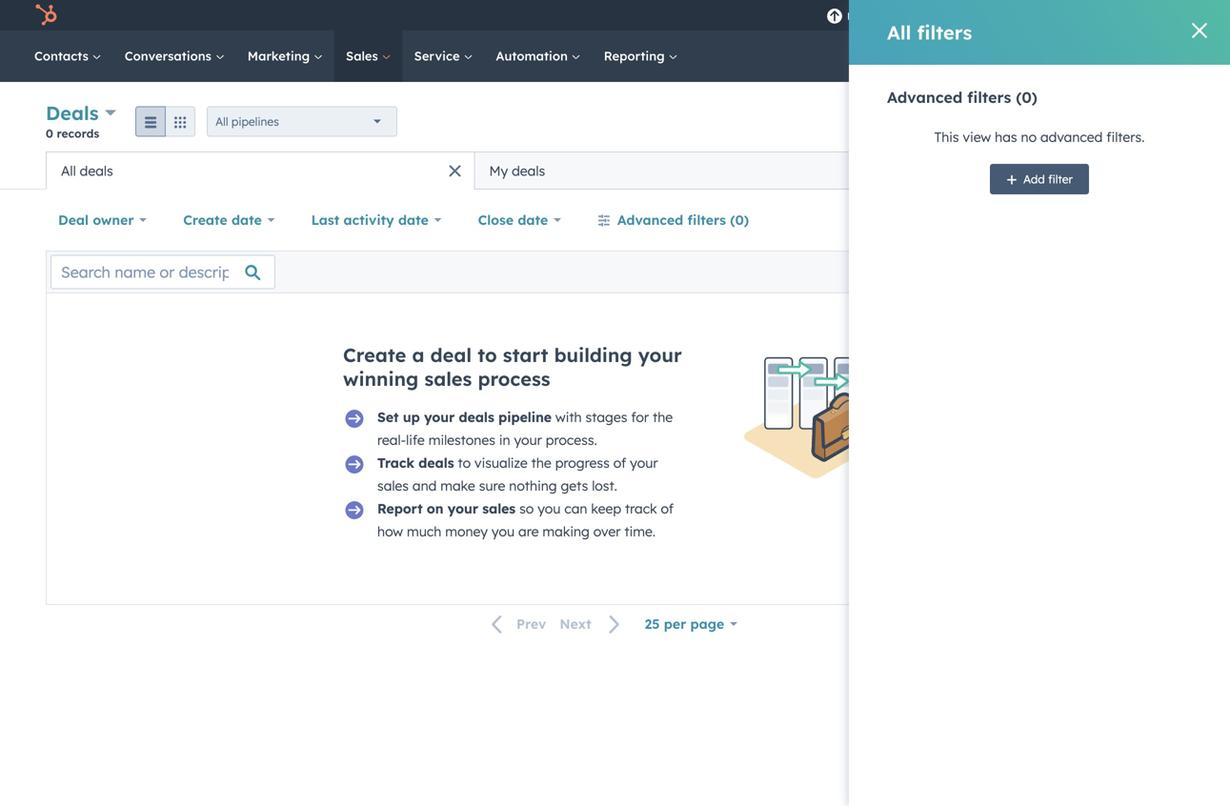 Task type: describe. For each thing, give the bounding box(es) containing it.
pipeline
[[498, 409, 552, 425]]

gets
[[561, 477, 588, 494]]

make
[[440, 477, 475, 494]]

0
[[46, 126, 53, 141]]

winning
[[343, 367, 419, 391]]

notifications image
[[1035, 9, 1052, 26]]

marketplaces image
[[931, 9, 948, 26]]

company 902 button
[[1063, 0, 1205, 30]]

deals for all deals
[[80, 162, 113, 179]]

are
[[518, 523, 539, 540]]

mateo roberts image
[[1075, 7, 1092, 24]]

set up your deals pipeline
[[377, 409, 552, 425]]

company 902
[[1096, 7, 1177, 23]]

no
[[1021, 129, 1037, 145]]

25 per page button
[[632, 605, 750, 643]]

import button
[[1008, 107, 1078, 138]]

so
[[519, 500, 534, 517]]

all deals button
[[46, 152, 475, 190]]

your right up
[[424, 409, 455, 425]]

in
[[499, 432, 510, 448]]

actions button
[[913, 107, 996, 138]]

0 vertical spatial (0)
[[1016, 88, 1038, 107]]

all for all filters
[[887, 20, 911, 44]]

visualize
[[475, 455, 528, 471]]

marketing link
[[236, 30, 335, 82]]

all filters
[[887, 20, 972, 44]]

notifications button
[[1027, 0, 1060, 30]]

deal inside button
[[1145, 115, 1168, 130]]

report
[[377, 500, 423, 517]]

create deal button
[[1090, 107, 1184, 138]]

to inside to visualize the progress of your sales and make sure nothing gets lost.
[[458, 455, 471, 471]]

upgrade
[[847, 9, 900, 25]]

to visualize the progress of your sales and make sure nothing gets lost.
[[377, 455, 658, 494]]

your inside to visualize the progress of your sales and make sure nothing gets lost.
[[630, 455, 658, 471]]

all for all views
[[1079, 162, 1096, 179]]

add for add view (2/5)
[[944, 162, 971, 179]]

this view has no advanced filters.
[[934, 129, 1145, 145]]

create date button
[[171, 201, 287, 239]]

search button
[[1181, 40, 1213, 72]]

import
[[1024, 115, 1062, 130]]

process.
[[546, 432, 597, 448]]

deal
[[58, 212, 89, 228]]

view for (2/5)
[[975, 162, 1005, 179]]

create for create date
[[183, 212, 227, 228]]

with
[[555, 409, 582, 425]]

add for add filter
[[1023, 172, 1045, 186]]

for
[[631, 409, 649, 425]]

deal owner
[[58, 212, 134, 228]]

lost.
[[592, 477, 617, 494]]

sales link
[[335, 30, 403, 82]]

start
[[503, 343, 548, 367]]

all views
[[1079, 162, 1137, 179]]

your inside with stages for the real-life milestones in your process.
[[514, 432, 542, 448]]

time.
[[625, 523, 656, 540]]

marketplaces button
[[919, 0, 959, 30]]

pagination navigation
[[480, 612, 632, 637]]

filters inside advanced filters (0) button
[[688, 212, 726, 228]]

create date
[[183, 212, 262, 228]]

up
[[403, 409, 420, 425]]

contacts link
[[23, 30, 113, 82]]

all pipelines
[[215, 114, 279, 129]]

activity
[[344, 212, 394, 228]]

progress
[[555, 455, 610, 471]]

automation link
[[484, 30, 592, 82]]

group inside deals banner
[[135, 106, 195, 137]]

my
[[489, 162, 508, 179]]

close date
[[478, 212, 548, 228]]

process
[[478, 367, 550, 391]]

life
[[406, 432, 425, 448]]

all for all deals
[[61, 162, 76, 179]]

the inside with stages for the real-life milestones in your process.
[[653, 409, 673, 425]]

report on your sales
[[377, 500, 516, 517]]

add view (2/5) button
[[911, 152, 1066, 190]]

(2/5)
[[1009, 162, 1043, 179]]

902
[[1156, 7, 1177, 23]]

building
[[554, 343, 632, 367]]

date for create date
[[232, 212, 262, 228]]

25
[[645, 616, 660, 632]]

with stages for the real-life milestones in your process.
[[377, 409, 673, 448]]

of inside to visualize the progress of your sales and make sure nothing gets lost.
[[613, 455, 626, 471]]

settings image
[[1003, 8, 1020, 25]]

prev button
[[480, 612, 553, 637]]



Task type: vqa. For each thing, say whether or not it's contained in the screenshot.


Task type: locate. For each thing, give the bounding box(es) containing it.
the up nothing
[[531, 455, 552, 471]]

close
[[478, 212, 514, 228]]

page
[[690, 616, 724, 632]]

money
[[445, 523, 488, 540]]

you
[[538, 500, 561, 517], [492, 523, 515, 540]]

to left start
[[478, 343, 497, 367]]

(0) down the my deals button
[[730, 212, 749, 228]]

0 vertical spatial you
[[538, 500, 561, 517]]

1 horizontal spatial advanced filters (0)
[[887, 88, 1038, 107]]

advanced filters (0) button
[[585, 201, 761, 239]]

0 horizontal spatial to
[[458, 455, 471, 471]]

1 vertical spatial create
[[183, 212, 227, 228]]

Search name or description search field
[[51, 255, 275, 289]]

sure
[[479, 477, 505, 494]]

of inside so you can keep track of how much money you are making over time.
[[661, 500, 674, 517]]

1 horizontal spatial date
[[398, 212, 429, 228]]

add down this
[[944, 162, 971, 179]]

real-
[[377, 432, 406, 448]]

0 vertical spatial advanced
[[887, 88, 963, 107]]

last activity date button
[[299, 201, 454, 239]]

all right filter
[[1079, 162, 1096, 179]]

on
[[427, 500, 444, 517]]

your
[[638, 343, 682, 367], [424, 409, 455, 425], [514, 432, 542, 448], [630, 455, 658, 471], [448, 500, 478, 517]]

over
[[593, 523, 621, 540]]

deals up 'and'
[[419, 455, 454, 471]]

reporting
[[604, 48, 668, 64]]

you left are
[[492, 523, 515, 540]]

the inside to visualize the progress of your sales and make sure nothing gets lost.
[[531, 455, 552, 471]]

1 horizontal spatial (0)
[[1016, 88, 1038, 107]]

advanced filters (0) inside button
[[617, 212, 749, 228]]

last activity date
[[311, 212, 429, 228]]

add filter button
[[990, 164, 1089, 194]]

deals
[[46, 101, 99, 125]]

sales down track
[[377, 477, 409, 494]]

my deals button
[[475, 152, 903, 190]]

deal right filters. on the top
[[1145, 115, 1168, 130]]

1 vertical spatial (0)
[[730, 212, 749, 228]]

all deals
[[61, 162, 113, 179]]

track
[[625, 500, 657, 517]]

0 vertical spatial the
[[653, 409, 673, 425]]

filters
[[917, 20, 972, 44], [967, 88, 1011, 107], [688, 212, 726, 228]]

create a deal to start building your winning sales process
[[343, 343, 682, 391]]

menu containing company 902
[[813, 0, 1207, 30]]

all inside button
[[61, 162, 76, 179]]

1 horizontal spatial to
[[478, 343, 497, 367]]

next button
[[553, 612, 632, 637]]

your up for
[[638, 343, 682, 367]]

2 date from the left
[[398, 212, 429, 228]]

sales inside create a deal to start building your winning sales process
[[424, 367, 472, 391]]

advanced
[[1041, 129, 1103, 145]]

settings link
[[999, 5, 1023, 25]]

search image
[[1190, 50, 1204, 63]]

add inside button
[[1023, 172, 1045, 186]]

date inside create date popup button
[[232, 212, 262, 228]]

Search HubSpot search field
[[962, 40, 1196, 72]]

stages
[[586, 409, 627, 425]]

(0) inside button
[[730, 212, 749, 228]]

view for has
[[963, 129, 991, 145]]

date for close date
[[518, 212, 548, 228]]

all inside popup button
[[215, 114, 228, 129]]

upgrade image
[[826, 9, 843, 26]]

1 horizontal spatial deal
[[1145, 115, 1168, 130]]

0 horizontal spatial deal
[[430, 343, 472, 367]]

1 vertical spatial sales
[[377, 477, 409, 494]]

of right track
[[661, 500, 674, 517]]

25 per page
[[645, 616, 724, 632]]

1 vertical spatial deal
[[430, 343, 472, 367]]

this
[[934, 129, 959, 145]]

close image
[[1192, 23, 1207, 38]]

1 vertical spatial advanced filters (0)
[[617, 212, 749, 228]]

menu
[[813, 0, 1207, 30]]

advanced filters (0) up actions popup button at the top right of page
[[887, 88, 1038, 107]]

2 vertical spatial create
[[343, 343, 406, 367]]

create inside button
[[1106, 115, 1142, 130]]

contacts
[[34, 48, 92, 64]]

0 horizontal spatial date
[[232, 212, 262, 228]]

prev
[[516, 616, 546, 632]]

sales inside to visualize the progress of your sales and make sure nothing gets lost.
[[377, 477, 409, 494]]

create left a
[[343, 343, 406, 367]]

1 vertical spatial filters
[[967, 88, 1011, 107]]

view inside popup button
[[975, 162, 1005, 179]]

create for create a deal to start building your winning sales process
[[343, 343, 406, 367]]

milestones
[[429, 432, 495, 448]]

so you can keep track of how much money you are making over time.
[[377, 500, 674, 540]]

create inside create a deal to start building your winning sales process
[[343, 343, 406, 367]]

views
[[1100, 162, 1137, 179]]

actions
[[929, 115, 969, 130]]

2 vertical spatial filters
[[688, 212, 726, 228]]

all left pipelines
[[215, 114, 228, 129]]

0 horizontal spatial add
[[944, 162, 971, 179]]

advanced inside advanced filters (0) button
[[617, 212, 683, 228]]

1 date from the left
[[232, 212, 262, 228]]

0 vertical spatial sales
[[424, 367, 472, 391]]

the
[[653, 409, 673, 425], [531, 455, 552, 471]]

automation
[[496, 48, 571, 64]]

hubspot image
[[34, 4, 57, 27]]

service
[[414, 48, 463, 64]]

help button
[[963, 0, 996, 30]]

0 vertical spatial to
[[478, 343, 497, 367]]

date inside last activity date popup button
[[398, 212, 429, 228]]

0 horizontal spatial create
[[183, 212, 227, 228]]

the right for
[[653, 409, 673, 425]]

1 vertical spatial advanced
[[617, 212, 683, 228]]

0 horizontal spatial sales
[[377, 477, 409, 494]]

sales
[[424, 367, 472, 391], [377, 477, 409, 494], [482, 500, 516, 517]]

0 vertical spatial filters
[[917, 20, 972, 44]]

0 horizontal spatial advanced
[[617, 212, 683, 228]]

service link
[[403, 30, 484, 82]]

deals right my
[[512, 162, 545, 179]]

deals for track deals
[[419, 455, 454, 471]]

advanced filters (0) down the my deals button
[[617, 212, 749, 228]]

0 horizontal spatial of
[[613, 455, 626, 471]]

deals down records
[[80, 162, 113, 179]]

1 horizontal spatial create
[[343, 343, 406, 367]]

1 horizontal spatial the
[[653, 409, 673, 425]]

create for create deal
[[1106, 115, 1142, 130]]

set
[[377, 409, 399, 425]]

can
[[564, 500, 587, 517]]

add filter
[[1023, 172, 1073, 186]]

all views link
[[1066, 152, 1149, 190]]

date right activity
[[398, 212, 429, 228]]

menu item
[[914, 0, 918, 30]]

date
[[232, 212, 262, 228], [398, 212, 429, 228], [518, 212, 548, 228]]

of up lost.
[[613, 455, 626, 471]]

create up search name or description search box
[[183, 212, 227, 228]]

0 vertical spatial advanced filters (0)
[[887, 88, 1038, 107]]

deals up the milestones
[[459, 409, 494, 425]]

advanced down the my deals button
[[617, 212, 683, 228]]

deal inside create a deal to start building your winning sales process
[[430, 343, 472, 367]]

deal right a
[[430, 343, 472, 367]]

group
[[135, 106, 195, 137]]

owner
[[93, 212, 134, 228]]

view left (2/5)
[[975, 162, 1005, 179]]

create up views
[[1106, 115, 1142, 130]]

0 horizontal spatial advanced filters (0)
[[617, 212, 749, 228]]

all left marketplaces image
[[887, 20, 911, 44]]

company
[[1096, 7, 1152, 23]]

2 vertical spatial sales
[[482, 500, 516, 517]]

sales down sure
[[482, 500, 516, 517]]

1 vertical spatial to
[[458, 455, 471, 471]]

marketing
[[248, 48, 314, 64]]

view
[[963, 129, 991, 145], [975, 162, 1005, 179]]

has
[[995, 129, 1017, 145]]

all down 0 records
[[61, 162, 76, 179]]

conversations
[[125, 48, 215, 64]]

0 vertical spatial view
[[963, 129, 991, 145]]

your up money
[[448, 500, 478, 517]]

date right the "close"
[[518, 212, 548, 228]]

deals banner
[[46, 99, 1184, 152]]

create deal
[[1106, 115, 1168, 130]]

date down all deals button
[[232, 212, 262, 228]]

you right so
[[538, 500, 561, 517]]

2 horizontal spatial date
[[518, 212, 548, 228]]

(0) up import button
[[1016, 88, 1038, 107]]

1 horizontal spatial you
[[538, 500, 561, 517]]

0 records
[[46, 126, 99, 141]]

0 horizontal spatial (0)
[[730, 212, 749, 228]]

and
[[412, 477, 437, 494]]

my deals
[[489, 162, 545, 179]]

view left has
[[963, 129, 991, 145]]

0 horizontal spatial the
[[531, 455, 552, 471]]

3 date from the left
[[518, 212, 548, 228]]

close date button
[[466, 201, 574, 239]]

deal
[[1145, 115, 1168, 130], [430, 343, 472, 367]]

1 horizontal spatial advanced
[[887, 88, 963, 107]]

advanced
[[887, 88, 963, 107], [617, 212, 683, 228]]

0 horizontal spatial you
[[492, 523, 515, 540]]

deals for my deals
[[512, 162, 545, 179]]

hubspot link
[[23, 4, 71, 27]]

conversations link
[[113, 30, 236, 82]]

2 horizontal spatial create
[[1106, 115, 1142, 130]]

all for all pipelines
[[215, 114, 228, 129]]

date inside the close date popup button
[[518, 212, 548, 228]]

add inside popup button
[[944, 162, 971, 179]]

1 horizontal spatial of
[[661, 500, 674, 517]]

reporting link
[[592, 30, 689, 82]]

filters.
[[1107, 129, 1145, 145]]

advanced up actions
[[887, 88, 963, 107]]

1 vertical spatial the
[[531, 455, 552, 471]]

add left filter
[[1023, 172, 1045, 186]]

1 vertical spatial of
[[661, 500, 674, 517]]

create inside popup button
[[183, 212, 227, 228]]

how
[[377, 523, 403, 540]]

of
[[613, 455, 626, 471], [661, 500, 674, 517]]

your up track
[[630, 455, 658, 471]]

last
[[311, 212, 339, 228]]

to inside create a deal to start building your winning sales process
[[478, 343, 497, 367]]

1 vertical spatial view
[[975, 162, 1005, 179]]

your down pipeline at left
[[514, 432, 542, 448]]

2 horizontal spatial sales
[[482, 500, 516, 517]]

0 vertical spatial of
[[613, 455, 626, 471]]

sales up set up your deals pipeline
[[424, 367, 472, 391]]

1 vertical spatial you
[[492, 523, 515, 540]]

making
[[543, 523, 590, 540]]

deals button
[[46, 99, 116, 127]]

all pipelines button
[[207, 106, 397, 137]]

(0)
[[1016, 88, 1038, 107], [730, 212, 749, 228]]

your inside create a deal to start building your winning sales process
[[638, 343, 682, 367]]

sales
[[346, 48, 382, 64]]

to down the milestones
[[458, 455, 471, 471]]

records
[[57, 126, 99, 141]]

0 vertical spatial create
[[1106, 115, 1142, 130]]

per
[[664, 616, 686, 632]]

1 horizontal spatial sales
[[424, 367, 472, 391]]

help image
[[971, 9, 988, 26]]

0 vertical spatial deal
[[1145, 115, 1168, 130]]

1 horizontal spatial add
[[1023, 172, 1045, 186]]

a
[[412, 343, 425, 367]]



